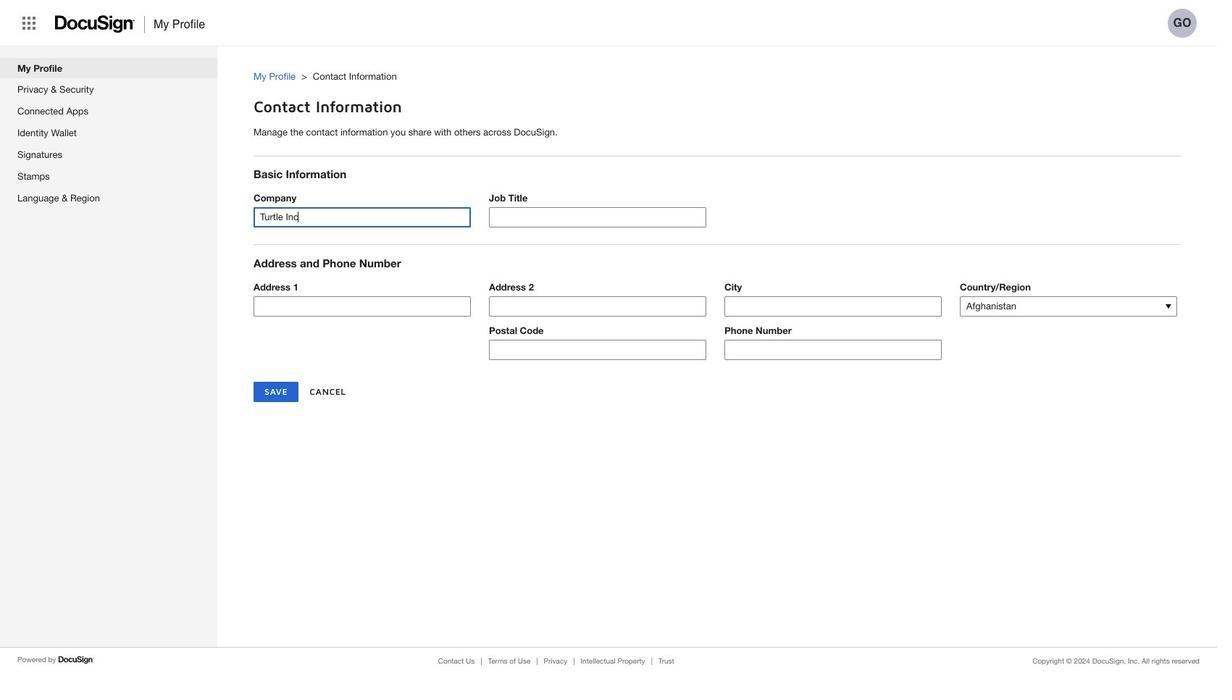 Task type: locate. For each thing, give the bounding box(es) containing it.
None text field
[[254, 208, 470, 227], [490, 208, 706, 227], [490, 297, 706, 316], [725, 340, 941, 359], [254, 208, 470, 227], [490, 208, 706, 227], [490, 297, 706, 316], [725, 340, 941, 359]]

0 vertical spatial docusign image
[[55, 11, 136, 38]]

1 vertical spatial docusign image
[[58, 654, 94, 666]]

None text field
[[254, 297, 470, 316], [725, 297, 941, 316], [490, 340, 706, 359], [254, 297, 470, 316], [725, 297, 941, 316], [490, 340, 706, 359]]

docusign image
[[55, 11, 136, 38], [58, 654, 94, 666]]

breadcrumb region
[[254, 56, 1217, 87]]



Task type: vqa. For each thing, say whether or not it's contained in the screenshot.
DocuSign image
yes



